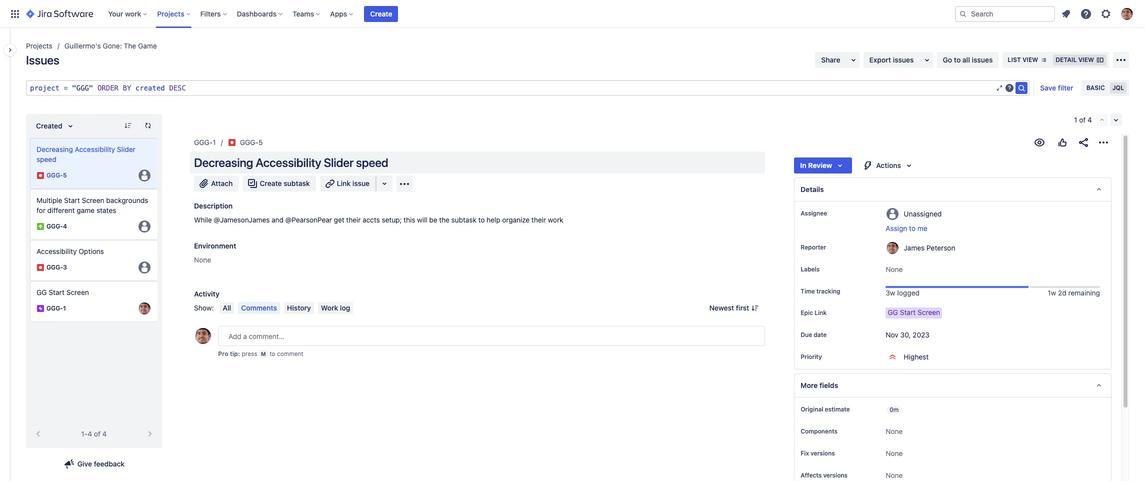 Task type: vqa. For each thing, say whether or not it's contained in the screenshot.
the right the this
no



Task type: describe. For each thing, give the bounding box(es) containing it.
bug image for accessibility options
[[37, 264, 45, 272]]

more
[[801, 381, 818, 390]]

help image
[[1081, 8, 1093, 20]]

4 up the give
[[88, 430, 92, 438]]

in
[[801, 161, 807, 170]]

gg inside gg start screen link
[[888, 308, 899, 317]]

filters button
[[197, 6, 231, 22]]

view for detail view
[[1079, 56, 1095, 64]]

link inside button
[[337, 179, 351, 188]]

environment
[[194, 242, 236, 250]]

bug element containing accessibility options
[[30, 240, 158, 281]]

details
[[801, 185, 825, 194]]

ggg- for accessibility options
[[47, 264, 63, 271]]

give feedback button
[[57, 456, 131, 472]]

ggg- left copy link to issue "image"
[[240, 138, 259, 147]]

newest
[[710, 304, 735, 312]]

all
[[963, 56, 971, 64]]

@pearsonpear
[[286, 216, 332, 224]]

apps button
[[327, 6, 357, 22]]

ggg- for multiple start screen backgrounds for different game states
[[47, 223, 63, 230]]

sidebar navigation image
[[0, 40, 22, 60]]

your profile and settings image
[[1122, 8, 1134, 20]]

highest
[[904, 353, 929, 361]]

none for components
[[886, 428, 904, 436]]

accessibility options
[[37, 247, 104, 256]]

original
[[801, 406, 824, 414]]

time
[[801, 288, 816, 295]]

the
[[439, 216, 450, 224]]

gg start screen link
[[886, 308, 943, 319]]

1 horizontal spatial ggg-5
[[240, 138, 263, 147]]

list view
[[1009, 56, 1039, 64]]

vote options: no one has voted for this issue yet. image
[[1057, 137, 1069, 149]]

1 horizontal spatial 1
[[213, 138, 216, 147]]

your work button
[[105, 6, 151, 22]]

go
[[944, 56, 953, 64]]

priority pin to top. only you can see pinned fields. image
[[825, 353, 833, 361]]

order by image
[[64, 120, 76, 132]]

newest first image
[[752, 304, 760, 312]]

epic link
[[801, 309, 827, 317]]

1w 2d remaining
[[1048, 289, 1101, 297]]

accts
[[363, 216, 380, 224]]

projects button
[[154, 6, 194, 22]]

pro
[[218, 350, 228, 358]]

more fields element
[[795, 374, 1112, 398]]

epic image
[[37, 305, 45, 313]]

teams button
[[290, 6, 324, 22]]

create subtask button
[[243, 176, 316, 192]]

affects versions pin to top. only you can see pinned fields. image
[[850, 472, 858, 480]]

nov 30, 2023
[[886, 331, 930, 339]]

epic
[[801, 309, 814, 317]]

start for 1
[[49, 288, 65, 297]]

epic element
[[30, 281, 158, 322]]

attach button
[[194, 176, 239, 192]]

and
[[272, 216, 284, 224]]

jql
[[1113, 84, 1125, 92]]

original estimate pin to top. only you can see pinned fields. image
[[853, 406, 861, 414]]

1 horizontal spatial work
[[548, 216, 564, 224]]

0 vertical spatial of
[[1080, 116, 1087, 124]]

none for affects versions
[[886, 472, 904, 480]]

create for create subtask
[[260, 179, 282, 188]]

4 right 1-
[[102, 430, 107, 438]]

assign to me button
[[886, 224, 1102, 234]]

to left help
[[479, 216, 485, 224]]

banner containing your work
[[0, 0, 1146, 28]]

go to all issues link
[[938, 52, 999, 68]]

original estimate
[[801, 406, 851, 414]]

ggg-1 inside epic 'element'
[[47, 305, 66, 312]]

attach
[[211, 179, 233, 188]]

link web pages and more image
[[379, 178, 391, 190]]

4 inside improvement element
[[63, 223, 67, 230]]

JQL query field
[[27, 81, 996, 95]]

none for fix versions
[[886, 450, 904, 458]]

comments
[[241, 304, 277, 312]]

create button
[[364, 6, 399, 22]]

more fields
[[801, 381, 839, 390]]

slider inside decreasing accessibility slider speed
[[117, 145, 136, 154]]

desc
[[169, 84, 186, 92]]

bug element containing decreasing accessibility slider speed
[[30, 138, 158, 189]]

reporter pin to top. only you can see pinned fields. image
[[829, 244, 837, 252]]

gg inside epic 'element'
[[37, 288, 47, 297]]

nov
[[886, 331, 899, 339]]

apps
[[330, 9, 347, 18]]

due date pin to top. only you can see pinned fields. image
[[829, 331, 837, 339]]

1 vertical spatial gg start screen
[[888, 308, 941, 317]]

be
[[430, 216, 438, 224]]

will
[[417, 216, 428, 224]]

fix versions
[[801, 450, 836, 458]]

2d
[[1059, 289, 1067, 297]]

comments button
[[238, 302, 280, 314]]

due date
[[801, 331, 827, 339]]

to left all
[[955, 56, 961, 64]]

copy link to issue image
[[261, 138, 269, 146]]

work log
[[321, 304, 350, 312]]

game
[[77, 206, 95, 215]]

fix versions pin to top. only you can see pinned fields. image
[[838, 450, 846, 458]]

add app image
[[399, 178, 411, 190]]

@jamesonjames
[[214, 216, 270, 224]]

components pin to top. only you can see pinned fields. image
[[840, 428, 848, 436]]

feedback
[[94, 460, 125, 468]]

ggg-4
[[47, 223, 67, 230]]

guillermo's gone: the game link
[[64, 40, 157, 52]]

watch options: you are not watching this issue, 0 people watching image
[[1034, 137, 1046, 149]]

while
[[194, 216, 212, 224]]

accessibility inside decreasing accessibility slider speed
[[75, 145, 115, 154]]

subtask inside button
[[284, 179, 310, 188]]

components
[[801, 428, 838, 436]]

menu bar containing all
[[218, 302, 355, 314]]

1 horizontal spatial decreasing accessibility slider speed
[[194, 156, 389, 170]]

history button
[[284, 302, 314, 314]]

3w logged
[[886, 289, 920, 297]]

multiple
[[37, 196, 62, 205]]

created button
[[30, 118, 82, 134]]

ggg- for decreasing accessibility slider speed
[[47, 172, 63, 179]]

ggg-3
[[47, 264, 67, 271]]

actions
[[877, 161, 902, 170]]

description
[[194, 202, 233, 210]]

view for list view
[[1023, 56, 1039, 64]]

tip:
[[230, 350, 240, 358]]

create for create
[[370, 9, 393, 18]]

list
[[1009, 56, 1022, 64]]

history
[[287, 304, 311, 312]]

reporter
[[801, 244, 827, 251]]

show:
[[194, 304, 214, 312]]

assign
[[886, 224, 908, 233]]

export issues
[[870, 56, 915, 64]]

newest first
[[710, 304, 750, 312]]

search image
[[1017, 82, 1029, 94]]

assignee
[[801, 210, 828, 217]]

settings image
[[1101, 8, 1113, 20]]

newest first button
[[704, 302, 766, 314]]

fields
[[820, 381, 839, 390]]

share button
[[816, 52, 860, 68]]



Task type: locate. For each thing, give the bounding box(es) containing it.
subtask up the @pearsonpear
[[284, 179, 310, 188]]

2 view from the left
[[1079, 56, 1095, 64]]

issues inside button
[[894, 56, 915, 64]]

1 horizontal spatial subtask
[[452, 216, 477, 224]]

open share dialog image
[[848, 54, 860, 66]]

help
[[487, 216, 501, 224]]

ggg- down accessibility options
[[47, 264, 63, 271]]

decreasing accessibility slider speed inside list box
[[37, 145, 136, 164]]

1 bug element from the top
[[30, 138, 158, 189]]

0 vertical spatial screen
[[82, 196, 104, 205]]

ggg- up attach button
[[194, 138, 213, 147]]

ggg- inside improvement element
[[47, 223, 63, 230]]

link right epic
[[815, 309, 827, 317]]

guillermo's gone: the game
[[64, 42, 157, 50]]

1 horizontal spatial 5
[[259, 138, 263, 147]]

1 vertical spatial link
[[815, 309, 827, 317]]

their right the organize
[[532, 216, 546, 224]]

1 horizontal spatial gg
[[888, 308, 899, 317]]

versions right fix
[[811, 450, 836, 458]]

accessibility up ggg-3
[[37, 247, 77, 256]]

ggg-5 right 'ggg-1' link
[[240, 138, 263, 147]]

5 inside bug element
[[63, 172, 67, 179]]

0 vertical spatial ggg-1
[[194, 138, 216, 147]]

view right the list
[[1023, 56, 1039, 64]]

1 of 4
[[1075, 116, 1093, 124]]

2 their from the left
[[532, 216, 546, 224]]

issues right all
[[973, 56, 993, 64]]

bug image
[[228, 139, 236, 147], [37, 172, 45, 180], [37, 264, 45, 272]]

decreasing down created dropdown button
[[37, 145, 73, 154]]

bug image left ggg-5 link
[[228, 139, 236, 147]]

1 view from the left
[[1023, 56, 1039, 64]]

james peterson image
[[139, 303, 151, 315]]

bug image for decreasing accessibility slider speed
[[37, 172, 45, 180]]

0 horizontal spatial link
[[337, 179, 351, 188]]

0 vertical spatial 5
[[259, 138, 263, 147]]

1 vertical spatial decreasing
[[194, 156, 253, 170]]

4 up share icon
[[1088, 116, 1093, 124]]

all button
[[220, 302, 234, 314]]

in review
[[801, 161, 833, 170]]

1 horizontal spatial decreasing
[[194, 156, 253, 170]]

save filter
[[1041, 84, 1074, 92]]

1 horizontal spatial ggg-1
[[194, 138, 216, 147]]

created
[[36, 122, 62, 130]]

banner
[[0, 0, 1146, 28]]

ggg-5 link
[[240, 137, 263, 149]]

primary element
[[6, 0, 956, 28]]

5 up create subtask button
[[259, 138, 263, 147]]

0 vertical spatial link
[[337, 179, 351, 188]]

screen up game
[[82, 196, 104, 205]]

of right 1-
[[94, 430, 101, 438]]

export
[[870, 56, 892, 64]]

0 vertical spatial start
[[64, 196, 80, 205]]

1 horizontal spatial slider
[[324, 156, 354, 170]]

4 down different
[[63, 223, 67, 230]]

0 vertical spatial subtask
[[284, 179, 310, 188]]

project
[[30, 84, 60, 92]]

0 horizontal spatial decreasing accessibility slider speed
[[37, 145, 136, 164]]

versions for affects versions
[[824, 472, 848, 480]]

projects up 'issues'
[[26, 42, 52, 50]]

2 vertical spatial 1
[[63, 305, 66, 312]]

start
[[64, 196, 80, 205], [49, 288, 65, 297], [901, 308, 916, 317]]

appswitcher icon image
[[9, 8, 21, 20]]

ggg- inside epic 'element'
[[47, 305, 63, 312]]

subtask
[[284, 179, 310, 188], [452, 216, 477, 224]]

1 vertical spatial gg
[[888, 308, 899, 317]]

create right the apps dropdown button
[[370, 9, 393, 18]]

screen up 2023
[[918, 308, 941, 317]]

projects for "projects" dropdown button
[[157, 9, 184, 18]]

assign to me
[[886, 224, 928, 233]]

menu bar
[[218, 302, 355, 314]]

issues right export
[[894, 56, 915, 64]]

5 up different
[[63, 172, 67, 179]]

1 vertical spatial work
[[548, 216, 564, 224]]

your
[[108, 9, 123, 18]]

link
[[337, 179, 351, 188], [815, 309, 827, 317]]

start inside gg start screen link
[[901, 308, 916, 317]]

profile image of james peterson image
[[195, 328, 211, 344]]

0 horizontal spatial speed
[[37, 155, 56, 164]]

0 horizontal spatial issues
[[894, 56, 915, 64]]

ggg- up multiple
[[47, 172, 63, 179]]

1 vertical spatial versions
[[824, 472, 848, 480]]

1 horizontal spatial view
[[1079, 56, 1095, 64]]

0 vertical spatial accessibility
[[75, 145, 115, 154]]

1
[[1075, 116, 1078, 124], [213, 138, 216, 147], [63, 305, 66, 312]]

start down logged
[[901, 308, 916, 317]]

0 vertical spatial gg
[[37, 288, 47, 297]]

gg up epic image
[[37, 288, 47, 297]]

1 horizontal spatial gg start screen
[[888, 308, 941, 317]]

2023
[[913, 331, 930, 339]]

gone:
[[103, 42, 122, 50]]

0 horizontal spatial ggg-5
[[47, 172, 67, 179]]

1 vertical spatial 5
[[63, 172, 67, 179]]

affects versions
[[801, 472, 848, 480]]

0 horizontal spatial their
[[346, 216, 361, 224]]

0 vertical spatial create
[[370, 9, 393, 18]]

projects for projects link
[[26, 42, 52, 50]]

by
[[123, 84, 131, 92]]

1 horizontal spatial speed
[[356, 156, 389, 170]]

first
[[736, 304, 750, 312]]

1 horizontal spatial of
[[1080, 116, 1087, 124]]

speed inside decreasing accessibility slider speed
[[37, 155, 56, 164]]

their right get
[[346, 216, 361, 224]]

m
[[261, 351, 266, 357]]

2 issues from the left
[[973, 56, 993, 64]]

ggg- for gg start screen
[[47, 305, 63, 312]]

0 horizontal spatial of
[[94, 430, 101, 438]]

gg start screen inside epic 'element'
[[37, 288, 89, 297]]

1 horizontal spatial their
[[532, 216, 546, 224]]

filter
[[1059, 84, 1074, 92]]

start inside epic 'element'
[[49, 288, 65, 297]]

screen inside epic 'element'
[[66, 288, 89, 297]]

view right the detail
[[1079, 56, 1095, 64]]

the
[[124, 42, 136, 50]]

1 vertical spatial slider
[[324, 156, 354, 170]]

0 vertical spatial 1
[[1075, 116, 1078, 124]]

0 vertical spatial ggg-5
[[240, 138, 263, 147]]

Add a comment… field
[[218, 326, 766, 346]]

bug image up multiple
[[37, 172, 45, 180]]

ggg-
[[194, 138, 213, 147], [240, 138, 259, 147], [47, 172, 63, 179], [47, 223, 63, 230], [47, 264, 63, 271], [47, 305, 63, 312]]

1 horizontal spatial create
[[370, 9, 393, 18]]

work right the organize
[[548, 216, 564, 224]]

while @jamesonjames and @pearsonpear get their accts setup; this will be the subtask to help organize their work
[[194, 216, 564, 224]]

1 vertical spatial bug element
[[30, 240, 158, 281]]

1 vertical spatial projects
[[26, 42, 52, 50]]

your work
[[108, 9, 141, 18]]

speed up issue
[[356, 156, 389, 170]]

gg
[[37, 288, 47, 297], [888, 308, 899, 317]]

1 vertical spatial accessibility
[[256, 156, 321, 170]]

decreasing accessibility slider speed up create subtask
[[194, 156, 389, 170]]

gg down 3w
[[888, 308, 899, 317]]

import and bulk change issues image
[[1116, 54, 1128, 66]]

1 vertical spatial bug image
[[37, 172, 45, 180]]

search image
[[960, 10, 968, 18]]

gg start screen
[[37, 288, 89, 297], [888, 308, 941, 317]]

0m
[[890, 407, 899, 414]]

in review button
[[795, 158, 853, 174]]

4
[[1088, 116, 1093, 124], [63, 223, 67, 230], [88, 430, 92, 438], [102, 430, 107, 438]]

comment
[[277, 350, 304, 358]]

link left issue
[[337, 179, 351, 188]]

2 vertical spatial start
[[901, 308, 916, 317]]

ggg-1 link
[[194, 137, 216, 149]]

0 horizontal spatial decreasing
[[37, 145, 73, 154]]

start down ggg-3
[[49, 288, 65, 297]]

1 vertical spatial ggg-5
[[47, 172, 67, 179]]

0 vertical spatial gg start screen
[[37, 288, 89, 297]]

improvement element
[[30, 189, 158, 240]]

0 horizontal spatial slider
[[117, 145, 136, 154]]

0 vertical spatial bug element
[[30, 138, 158, 189]]

Search field
[[956, 6, 1056, 22]]

work right your
[[125, 9, 141, 18]]

screen down "3"
[[66, 288, 89, 297]]

0 horizontal spatial work
[[125, 9, 141, 18]]

ggg-1 right epic image
[[47, 305, 66, 312]]

1 vertical spatial create
[[260, 179, 282, 188]]

ggg-5 up multiple
[[47, 172, 67, 179]]

james peterson
[[904, 243, 956, 252]]

detail
[[1056, 56, 1078, 64]]

create up and
[[260, 179, 282, 188]]

2 horizontal spatial 1
[[1075, 116, 1078, 124]]

2 vertical spatial accessibility
[[37, 247, 77, 256]]

to
[[955, 56, 961, 64], [479, 216, 485, 224], [910, 224, 916, 233], [270, 350, 276, 358]]

0 vertical spatial bug image
[[228, 139, 236, 147]]

slider down sort descending 'icon'
[[117, 145, 136, 154]]

projects inside dropdown button
[[157, 9, 184, 18]]

work log button
[[318, 302, 353, 314]]

versions
[[811, 450, 836, 458], [824, 472, 848, 480]]

work inside dropdown button
[[125, 9, 141, 18]]

ggg-5 inside list box
[[47, 172, 67, 179]]

0 vertical spatial slider
[[117, 145, 136, 154]]

screen for 1
[[66, 288, 89, 297]]

actions button
[[857, 158, 922, 174]]

notifications image
[[1061, 8, 1073, 20]]

1 inside epic 'element'
[[63, 305, 66, 312]]

refresh image
[[144, 122, 152, 130]]

accessibility
[[75, 145, 115, 154], [256, 156, 321, 170], [37, 247, 77, 256]]

affects
[[801, 472, 822, 480]]

1 horizontal spatial link
[[815, 309, 827, 317]]

details element
[[795, 178, 1112, 202]]

projects left filters
[[157, 9, 184, 18]]

view
[[1023, 56, 1039, 64], [1079, 56, 1095, 64]]

guillermo's
[[64, 42, 101, 50]]

pro tip: press m to comment
[[218, 350, 304, 358]]

decreasing inside list box
[[37, 145, 73, 154]]

sort descending image
[[124, 122, 132, 130]]

1 vertical spatial screen
[[66, 288, 89, 297]]

issue
[[353, 179, 370, 188]]

screen inside "multiple start screen backgrounds for different game states"
[[82, 196, 104, 205]]

1w
[[1048, 289, 1057, 297]]

to inside button
[[910, 224, 916, 233]]

0 horizontal spatial 1
[[63, 305, 66, 312]]

share image
[[1078, 137, 1090, 149]]

detail view
[[1056, 56, 1095, 64]]

teams
[[293, 9, 314, 18]]

accessibility up create subtask
[[256, 156, 321, 170]]

syntax help image
[[1006, 84, 1015, 92]]

slider up link issue button
[[324, 156, 354, 170]]

all
[[223, 304, 231, 312]]

decreasing accessibility slider speed down the "order by" icon
[[37, 145, 136, 164]]

gg start screen down logged
[[888, 308, 941, 317]]

jira software image
[[26, 8, 93, 20], [26, 8, 93, 20]]

0 vertical spatial decreasing
[[37, 145, 73, 154]]

1 their from the left
[[346, 216, 361, 224]]

project = "ggg" order by created desc
[[30, 84, 186, 92]]

screen for 4
[[82, 196, 104, 205]]

0 horizontal spatial 5
[[63, 172, 67, 179]]

30,
[[901, 331, 911, 339]]

start for 4
[[64, 196, 80, 205]]

issues
[[26, 53, 59, 67]]

1 vertical spatial start
[[49, 288, 65, 297]]

1 vertical spatial of
[[94, 430, 101, 438]]

1 horizontal spatial issues
[[973, 56, 993, 64]]

decreasing up attach
[[194, 156, 253, 170]]

open export issues dropdown image
[[922, 54, 934, 66]]

ggg- right epic image
[[47, 305, 63, 312]]

2 vertical spatial screen
[[918, 308, 941, 317]]

1 vertical spatial ggg-1
[[47, 305, 66, 312]]

speed down created
[[37, 155, 56, 164]]

list box
[[30, 138, 158, 322]]

dashboards
[[237, 9, 277, 18]]

peterson
[[927, 243, 956, 252]]

screen
[[82, 196, 104, 205], [66, 288, 89, 297], [918, 308, 941, 317]]

bug image left ggg-3
[[37, 264, 45, 272]]

states
[[97, 206, 116, 215]]

1 vertical spatial subtask
[[452, 216, 477, 224]]

0 vertical spatial work
[[125, 9, 141, 18]]

1 horizontal spatial projects
[[157, 9, 184, 18]]

ggg- right improvement icon
[[47, 223, 63, 230]]

export issues button
[[864, 52, 934, 68]]

0 horizontal spatial gg start screen
[[37, 288, 89, 297]]

versions left affects versions pin to top. only you can see pinned fields. 'icon'
[[824, 472, 848, 480]]

list box containing decreasing accessibility slider speed
[[30, 138, 158, 322]]

0 horizontal spatial subtask
[[284, 179, 310, 188]]

to right m
[[270, 350, 276, 358]]

0 vertical spatial versions
[[811, 450, 836, 458]]

james
[[904, 243, 925, 252]]

save
[[1041, 84, 1057, 92]]

link issue button
[[320, 176, 377, 192]]

create inside primary element
[[370, 9, 393, 18]]

start up different
[[64, 196, 80, 205]]

subtask right the
[[452, 216, 477, 224]]

0 horizontal spatial projects
[[26, 42, 52, 50]]

bug element
[[30, 138, 158, 189], [30, 240, 158, 281]]

actions image
[[1098, 137, 1110, 149]]

this
[[404, 216, 416, 224]]

ggg-1 up attach button
[[194, 138, 216, 147]]

date
[[814, 331, 827, 339]]

editor image
[[996, 84, 1004, 92]]

tracking
[[817, 288, 841, 295]]

none
[[194, 256, 211, 264], [886, 265, 904, 274], [886, 428, 904, 436], [886, 450, 904, 458], [886, 472, 904, 480]]

create subtask
[[260, 179, 310, 188]]

gg start screen down "3"
[[37, 288, 89, 297]]

0 horizontal spatial create
[[260, 179, 282, 188]]

start inside "multiple start screen backgrounds for different game states"
[[64, 196, 80, 205]]

of up share icon
[[1080, 116, 1087, 124]]

2 bug element from the top
[[30, 240, 158, 281]]

fix
[[801, 450, 810, 458]]

projects
[[157, 9, 184, 18], [26, 42, 52, 50]]

3
[[63, 264, 67, 271]]

improvement image
[[37, 223, 45, 231]]

filters
[[200, 9, 221, 18]]

dashboards button
[[234, 6, 287, 22]]

versions for fix versions
[[811, 450, 836, 458]]

logged
[[898, 289, 920, 297]]

1 vertical spatial 1
[[213, 138, 216, 147]]

0 vertical spatial projects
[[157, 9, 184, 18]]

0 horizontal spatial view
[[1023, 56, 1039, 64]]

to left me
[[910, 224, 916, 233]]

priority
[[801, 353, 823, 361]]

0 horizontal spatial ggg-1
[[47, 305, 66, 312]]

0 horizontal spatial gg
[[37, 288, 47, 297]]

due
[[801, 331, 813, 339]]

speed
[[37, 155, 56, 164], [356, 156, 389, 170]]

accessibility down the "order by" icon
[[75, 145, 115, 154]]

2 vertical spatial bug image
[[37, 264, 45, 272]]

1 issues from the left
[[894, 56, 915, 64]]



